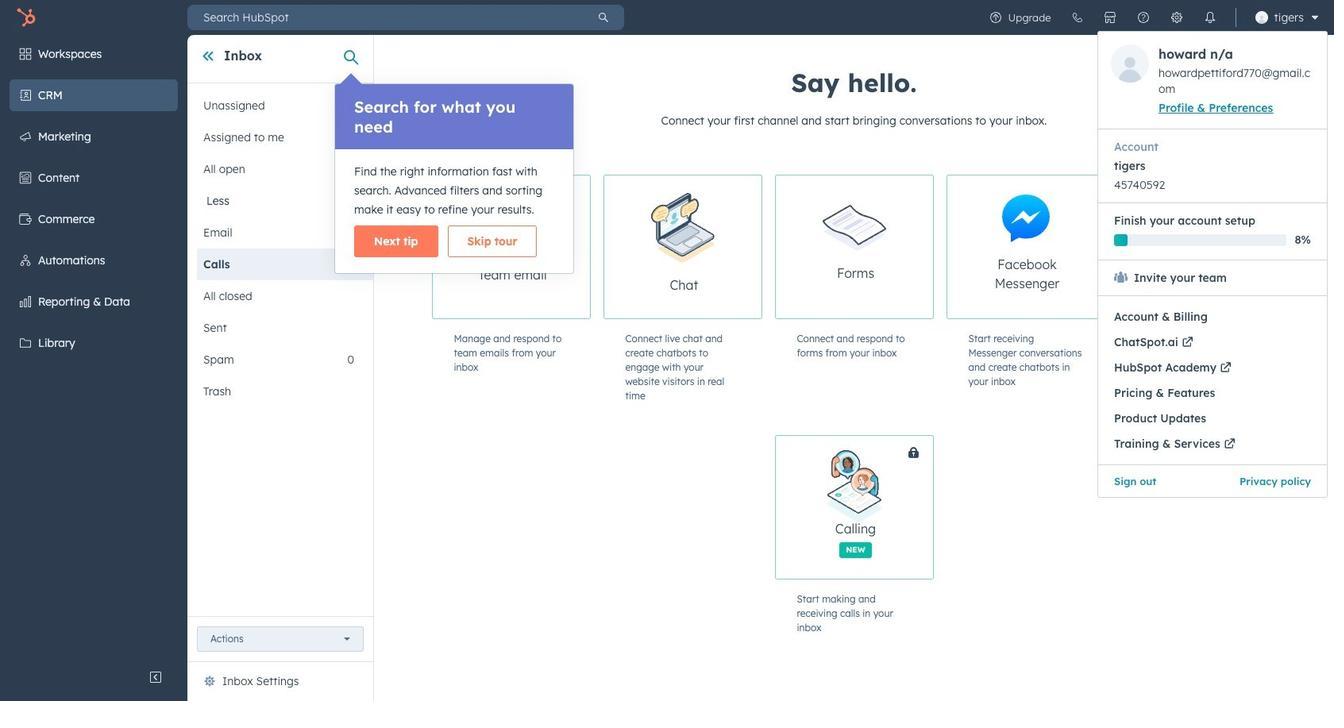 Task type: locate. For each thing, give the bounding box(es) containing it.
None checkbox
[[775, 175, 934, 319], [947, 175, 1106, 319], [1118, 175, 1335, 319], [775, 175, 934, 319], [947, 175, 1106, 319], [1118, 175, 1335, 319]]

None checkbox
[[432, 175, 591, 319], [603, 175, 762, 319], [775, 435, 993, 580], [432, 175, 591, 319], [603, 175, 762, 319], [775, 435, 993, 580]]

menu
[[979, 0, 1328, 498], [1098, 31, 1328, 498], [0, 35, 188, 662]]

howard n/a image
[[1256, 11, 1269, 24], [1112, 44, 1150, 83]]

howard n/a image down the help image
[[1112, 44, 1150, 83]]

1 horizontal spatial howard n/a image
[[1256, 11, 1269, 24]]

menu item
[[1098, 4, 1328, 498], [1099, 304, 1328, 330], [1099, 381, 1328, 406], [1099, 406, 1328, 431], [1099, 465, 1213, 497], [1213, 465, 1328, 497]]

howard n/a image right notifications icon
[[1256, 11, 1269, 24]]

settings image
[[1171, 11, 1183, 24]]

0 vertical spatial howard n/a image
[[1256, 11, 1269, 24]]

help image
[[1137, 11, 1150, 24]]

Search HubSpot search field
[[188, 5, 583, 30]]

notifications image
[[1204, 11, 1217, 24]]

marketplaces image
[[1104, 11, 1117, 24]]

0 horizontal spatial howard n/a image
[[1112, 44, 1150, 83]]



Task type: vqa. For each thing, say whether or not it's contained in the screenshot.
top "an"
no



Task type: describe. For each thing, give the bounding box(es) containing it.
1 vertical spatial howard n/a image
[[1112, 44, 1150, 83]]



